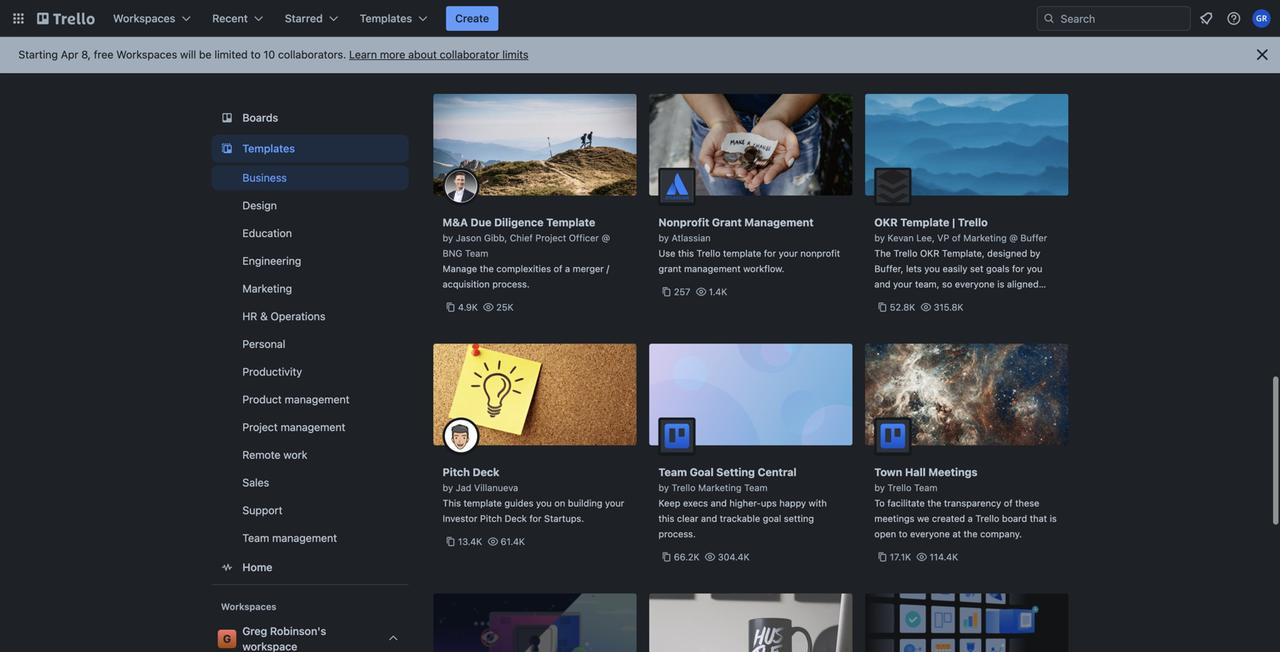 Task type: locate. For each thing, give the bounding box(es) containing it.
0 vertical spatial templates
[[360, 12, 412, 25]]

8,
[[81, 48, 91, 61]]

template inside "nonprofit grant management by atlassian use this trello template for your nonprofit grant management workflow."
[[724, 248, 762, 259]]

0 vertical spatial to
[[251, 48, 261, 61]]

1 horizontal spatial your
[[779, 248, 798, 259]]

1.4k
[[709, 287, 728, 297]]

is right that
[[1050, 513, 1057, 524]]

workspaces
[[113, 12, 176, 25], [116, 48, 177, 61], [221, 602, 277, 612]]

0 horizontal spatial you
[[536, 498, 552, 509]]

@ right officer
[[602, 233, 610, 243]]

sales
[[243, 476, 269, 489]]

your inside "nonprofit grant management by atlassian use this trello template for your nonprofit grant management workflow."
[[779, 248, 798, 259]]

management
[[685, 263, 741, 274], [285, 393, 350, 406], [281, 421, 346, 434], [272, 532, 337, 545]]

1 vertical spatial project
[[243, 421, 278, 434]]

trello down 'kevan'
[[894, 248, 918, 259]]

1 horizontal spatial everyone
[[955, 279, 995, 290]]

0 vertical spatial template
[[724, 248, 762, 259]]

1 vertical spatial everyone
[[911, 529, 951, 540]]

management for team management
[[272, 532, 337, 545]]

team
[[465, 248, 489, 259], [659, 466, 687, 479], [745, 483, 768, 493], [915, 483, 938, 493], [243, 532, 269, 545]]

investor
[[443, 513, 478, 524]]

support
[[243, 504, 283, 517]]

board image
[[218, 109, 236, 127]]

is inside okr template | trello by kevan lee, vp of marketing @ buffer the trello okr template, designed by buffer, lets you easily set goals for you and your team, so everyone is aligned towards the same objectives.
[[998, 279, 1005, 290]]

template down villanueva
[[464, 498, 502, 509]]

0 horizontal spatial marketing
[[243, 282, 292, 295]]

deck down the guides
[[505, 513, 527, 524]]

your up towards
[[894, 279, 913, 290]]

template inside "m&a due diligence template by jason gibb, chief project officer @ bng team manage the complexities of a merger / acquisition process."
[[547, 216, 596, 229]]

the right at on the right bottom of the page
[[964, 529, 978, 540]]

1 vertical spatial is
[[1050, 513, 1057, 524]]

to down meetings
[[899, 529, 908, 540]]

for down the guides
[[530, 513, 542, 524]]

and right execs
[[711, 498, 727, 509]]

is
[[998, 279, 1005, 290], [1050, 513, 1057, 524]]

trello inside team goal setting central by trello marketing team keep execs and higher-ups happy with this clear and trackable goal setting process.
[[672, 483, 696, 493]]

0 vertical spatial your
[[779, 248, 798, 259]]

by up keep
[[659, 483, 669, 493]]

0 horizontal spatial deck
[[473, 466, 500, 479]]

1 vertical spatial and
[[711, 498, 727, 509]]

2 horizontal spatial marketing
[[964, 233, 1007, 243]]

0 vertical spatial marketing
[[964, 233, 1007, 243]]

1 horizontal spatial template
[[724, 248, 762, 259]]

remote work
[[243, 449, 308, 461]]

0 vertical spatial of
[[953, 233, 961, 243]]

manage
[[443, 263, 477, 274]]

you up the aligned
[[1027, 263, 1043, 274]]

1 horizontal spatial of
[[953, 233, 961, 243]]

for
[[764, 248, 777, 259], [1013, 263, 1025, 274], [530, 513, 542, 524]]

1 horizontal spatial to
[[899, 529, 908, 540]]

hr & operations link
[[212, 304, 409, 329]]

a
[[565, 263, 570, 274], [968, 513, 973, 524]]

for inside pitch deck by jad villanueva this template guides you on building your investor pitch deck for startups.
[[530, 513, 542, 524]]

design
[[243, 199, 277, 212]]

deck up villanueva
[[473, 466, 500, 479]]

process. inside "m&a due diligence template by jason gibb, chief project officer @ bng team manage the complexities of a merger / acquisition process."
[[493, 279, 530, 290]]

1 @ from the left
[[602, 233, 610, 243]]

jason gibb, chief project officer @ bng team image
[[443, 168, 480, 205]]

business
[[243, 171, 287, 184]]

back to home image
[[37, 6, 95, 31]]

management down support link
[[272, 532, 337, 545]]

okr
[[875, 216, 898, 229], [921, 248, 940, 259]]

this inside "nonprofit grant management by atlassian use this trello template for your nonprofit grant management workflow."
[[678, 248, 694, 259]]

trackable
[[720, 513, 761, 524]]

by up the
[[875, 233, 885, 243]]

operations
[[271, 310, 326, 323]]

the inside okr template | trello by kevan lee, vp of marketing @ buffer the trello okr template, designed by buffer, lets you easily set goals for you and your team, so everyone is aligned towards the same objectives.
[[912, 294, 926, 305]]

team inside town hall meetings by trello team to facilitate the transparency of these meetings we created a trello board that is open to everyone at the company.
[[915, 483, 938, 493]]

1 vertical spatial pitch
[[480, 513, 502, 524]]

process. down 'clear'
[[659, 529, 696, 540]]

1 horizontal spatial @
[[1010, 233, 1018, 243]]

everyone down we
[[911, 529, 951, 540]]

by inside pitch deck by jad villanueva this template guides you on building your investor pitch deck for startups.
[[443, 483, 453, 493]]

@ inside okr template | trello by kevan lee, vp of marketing @ buffer the trello okr template, designed by buffer, lets you easily set goals for you and your team, so everyone is aligned towards the same objectives.
[[1010, 233, 1018, 243]]

0 vertical spatial and
[[875, 279, 891, 290]]

template
[[547, 216, 596, 229], [901, 216, 950, 229]]

your right building
[[605, 498, 625, 509]]

0 vertical spatial workspaces
[[113, 12, 176, 25]]

team down hall
[[915, 483, 938, 493]]

central
[[758, 466, 797, 479]]

0 horizontal spatial for
[[530, 513, 542, 524]]

0 vertical spatial a
[[565, 263, 570, 274]]

/
[[607, 263, 610, 274]]

higher-
[[730, 498, 761, 509]]

0 horizontal spatial templates
[[243, 142, 295, 155]]

kevan lee, vp of marketing @ buffer image
[[875, 168, 912, 205]]

1 horizontal spatial you
[[925, 263, 941, 274]]

1 horizontal spatial this
[[678, 248, 694, 259]]

we
[[918, 513, 930, 524]]

open information menu image
[[1227, 11, 1242, 26]]

officer
[[569, 233, 599, 243]]

and down execs
[[701, 513, 718, 524]]

be
[[199, 48, 212, 61]]

marketing up template,
[[964, 233, 1007, 243]]

1 horizontal spatial template
[[901, 216, 950, 229]]

114.4k
[[930, 552, 959, 563]]

1 vertical spatial of
[[554, 263, 563, 274]]

by up to
[[875, 483, 885, 493]]

by inside team goal setting central by trello marketing team keep execs and higher-ups happy with this clear and trackable goal setting process.
[[659, 483, 669, 493]]

management inside "nonprofit grant management by atlassian use this trello template for your nonprofit grant management workflow."
[[685, 263, 741, 274]]

workspaces down workspaces dropdown button
[[116, 48, 177, 61]]

1 horizontal spatial deck
[[505, 513, 527, 524]]

0 horizontal spatial template
[[547, 216, 596, 229]]

pitch right investor
[[480, 513, 502, 524]]

management down the product management link
[[281, 421, 346, 434]]

pitch
[[443, 466, 470, 479], [480, 513, 502, 524]]

templates up "more"
[[360, 12, 412, 25]]

team down jason
[[465, 248, 489, 259]]

you left on
[[536, 498, 552, 509]]

starred
[[285, 12, 323, 25]]

you
[[925, 263, 941, 274], [1027, 263, 1043, 274], [536, 498, 552, 509]]

this
[[443, 498, 461, 509]]

pitch up jad
[[443, 466, 470, 479]]

by up use
[[659, 233, 669, 243]]

1 horizontal spatial okr
[[921, 248, 940, 259]]

a inside "m&a due diligence template by jason gibb, chief project officer @ bng team manage the complexities of a merger / acquisition process."
[[565, 263, 570, 274]]

is down goals
[[998, 279, 1005, 290]]

company.
[[981, 529, 1023, 540]]

atlassian image
[[659, 168, 696, 205]]

0 vertical spatial deck
[[473, 466, 500, 479]]

support link
[[212, 498, 409, 523]]

remote work link
[[212, 443, 409, 468]]

project management link
[[212, 415, 409, 440]]

about
[[408, 48, 437, 61]]

create button
[[446, 6, 499, 31]]

1 vertical spatial okr
[[921, 248, 940, 259]]

a inside town hall meetings by trello team to facilitate the transparency of these meetings we created a trello board that is open to everyone at the company.
[[968, 513, 973, 524]]

@ inside "m&a due diligence template by jason gibb, chief project officer @ bng team manage the complexities of a merger / acquisition process."
[[602, 233, 610, 243]]

1 vertical spatial a
[[968, 513, 973, 524]]

search image
[[1044, 12, 1056, 25]]

trello team image
[[875, 418, 912, 455]]

marketing up &
[[243, 282, 292, 295]]

template up officer
[[547, 216, 596, 229]]

2 template from the left
[[901, 216, 950, 229]]

0 vertical spatial for
[[764, 248, 777, 259]]

that
[[1030, 513, 1048, 524]]

0 horizontal spatial okr
[[875, 216, 898, 229]]

0 vertical spatial project
[[536, 233, 567, 243]]

0 vertical spatial pitch
[[443, 466, 470, 479]]

to left 10
[[251, 48, 261, 61]]

templates
[[360, 12, 412, 25], [243, 142, 295, 155]]

okr down lee, at the right top of the page
[[921, 248, 940, 259]]

and down buffer,
[[875, 279, 891, 290]]

home link
[[212, 554, 409, 582]]

personal
[[243, 338, 286, 350]]

2 vertical spatial and
[[701, 513, 718, 524]]

trello marketing team image
[[659, 418, 696, 455]]

nonprofit
[[801, 248, 841, 259]]

13.4k
[[458, 536, 483, 547]]

this inside team goal setting central by trello marketing team keep execs and higher-ups happy with this clear and trackable goal setting process.
[[659, 513, 675, 524]]

limits
[[503, 48, 529, 61]]

management
[[745, 216, 814, 229]]

0 notifications image
[[1198, 9, 1216, 28]]

1 horizontal spatial for
[[764, 248, 777, 259]]

0 vertical spatial process.
[[493, 279, 530, 290]]

collaborators.
[[278, 48, 346, 61]]

trello up facilitate
[[888, 483, 912, 493]]

process. for goal
[[659, 529, 696, 540]]

process. inside team goal setting central by trello marketing team keep execs and higher-ups happy with this clear and trackable goal setting process.
[[659, 529, 696, 540]]

acquisition
[[443, 279, 490, 290]]

@ up designed
[[1010, 233, 1018, 243]]

0 horizontal spatial of
[[554, 263, 563, 274]]

trello down atlassian
[[697, 248, 721, 259]]

boards
[[243, 111, 278, 124]]

0 vertical spatial everyone
[[955, 279, 995, 290]]

by up bng
[[443, 233, 453, 243]]

the up the acquisition on the left top of the page
[[480, 263, 494, 274]]

template
[[724, 248, 762, 259], [464, 498, 502, 509]]

marketing inside team goal setting central by trello marketing team keep execs and higher-ups happy with this clear and trackable goal setting process.
[[699, 483, 742, 493]]

your inside okr template | trello by kevan lee, vp of marketing @ buffer the trello okr template, designed by buffer, lets you easily set goals for you and your team, so everyone is aligned towards the same objectives.
[[894, 279, 913, 290]]

0 horizontal spatial a
[[565, 263, 570, 274]]

1 vertical spatial deck
[[505, 513, 527, 524]]

jad
[[456, 483, 472, 493]]

0 horizontal spatial this
[[659, 513, 675, 524]]

workspaces up "free"
[[113, 12, 176, 25]]

by inside town hall meetings by trello team to facilitate the transparency of these meetings we created a trello board that is open to everyone at the company.
[[875, 483, 885, 493]]

for up the aligned
[[1013, 263, 1025, 274]]

due
[[471, 216, 492, 229]]

project up the remote in the left of the page
[[243, 421, 278, 434]]

home image
[[218, 558, 236, 577]]

process.
[[493, 279, 530, 290], [659, 529, 696, 540]]

deck
[[473, 466, 500, 479], [505, 513, 527, 524]]

of right vp
[[953, 233, 961, 243]]

process. down "complexities"
[[493, 279, 530, 290]]

workspaces up greg
[[221, 602, 277, 612]]

0 horizontal spatial template
[[464, 498, 502, 509]]

1 template from the left
[[547, 216, 596, 229]]

1 horizontal spatial marketing
[[699, 483, 742, 493]]

everyone down set
[[955, 279, 995, 290]]

project right chief
[[536, 233, 567, 243]]

2 horizontal spatial your
[[894, 279, 913, 290]]

1 vertical spatial to
[[899, 529, 908, 540]]

jad villanueva image
[[443, 418, 480, 455]]

1 horizontal spatial a
[[968, 513, 973, 524]]

1 vertical spatial templates
[[243, 142, 295, 155]]

you up team,
[[925, 263, 941, 274]]

0 horizontal spatial your
[[605, 498, 625, 509]]

1 horizontal spatial process.
[[659, 529, 696, 540]]

2 vertical spatial your
[[605, 498, 625, 509]]

0 horizontal spatial project
[[243, 421, 278, 434]]

team left goal
[[659, 466, 687, 479]]

a left the merger
[[565, 263, 570, 274]]

@ for okr template | trello
[[1010, 233, 1018, 243]]

1 vertical spatial for
[[1013, 263, 1025, 274]]

2 vertical spatial of
[[1004, 498, 1013, 509]]

2 @ from the left
[[1010, 233, 1018, 243]]

1 vertical spatial this
[[659, 513, 675, 524]]

template up workflow.
[[724, 248, 762, 259]]

project inside "m&a due diligence template by jason gibb, chief project officer @ bng team manage the complexities of a merger / acquisition process."
[[536, 233, 567, 243]]

1 vertical spatial template
[[464, 498, 502, 509]]

0 vertical spatial is
[[998, 279, 1005, 290]]

1 horizontal spatial is
[[1050, 513, 1057, 524]]

grant
[[659, 263, 682, 274]]

of up the board
[[1004, 498, 1013, 509]]

goal
[[690, 466, 714, 479]]

you inside pitch deck by jad villanueva this template guides you on building your investor pitch deck for startups.
[[536, 498, 552, 509]]

2 horizontal spatial of
[[1004, 498, 1013, 509]]

0 horizontal spatial is
[[998, 279, 1005, 290]]

this down atlassian
[[678, 248, 694, 259]]

management for project management
[[281, 421, 346, 434]]

this down keep
[[659, 513, 675, 524]]

team up "higher-"
[[745, 483, 768, 493]]

product management link
[[212, 387, 409, 412]]

team inside "m&a due diligence template by jason gibb, chief project officer @ bng team manage the complexities of a merger / acquisition process."
[[465, 248, 489, 259]]

team,
[[916, 279, 940, 290]]

0 horizontal spatial pitch
[[443, 466, 470, 479]]

workflow.
[[744, 263, 785, 274]]

the down team,
[[912, 294, 926, 305]]

templates up business
[[243, 142, 295, 155]]

buffer,
[[875, 263, 904, 274]]

pitch deck by jad villanueva this template guides you on building your investor pitch deck for startups.
[[443, 466, 625, 524]]

robinson's
[[270, 625, 326, 638]]

0 vertical spatial this
[[678, 248, 694, 259]]

learn
[[349, 48, 377, 61]]

1 vertical spatial your
[[894, 279, 913, 290]]

1 horizontal spatial templates
[[360, 12, 412, 25]]

2 vertical spatial for
[[530, 513, 542, 524]]

template up lee, at the right top of the page
[[901, 216, 950, 229]]

for up workflow.
[[764, 248, 777, 259]]

by left jad
[[443, 483, 453, 493]]

1 horizontal spatial project
[[536, 233, 567, 243]]

1 vertical spatial process.
[[659, 529, 696, 540]]

everyone inside okr template | trello by kevan lee, vp of marketing @ buffer the trello okr template, designed by buffer, lets you easily set goals for you and your team, so everyone is aligned towards the same objectives.
[[955, 279, 995, 290]]

guides
[[505, 498, 534, 509]]

marketing
[[964, 233, 1007, 243], [243, 282, 292, 295], [699, 483, 742, 493]]

okr template | trello by kevan lee, vp of marketing @ buffer the trello okr template, designed by buffer, lets you easily set goals for you and your team, so everyone is aligned towards the same objectives.
[[875, 216, 1048, 305]]

your up workflow.
[[779, 248, 798, 259]]

management up 1.4k
[[685, 263, 741, 274]]

a down the transparency
[[968, 513, 973, 524]]

0 horizontal spatial @
[[602, 233, 610, 243]]

of
[[953, 233, 961, 243], [554, 263, 563, 274], [1004, 498, 1013, 509]]

and
[[875, 279, 891, 290], [711, 498, 727, 509], [701, 513, 718, 524]]

0 horizontal spatial process.
[[493, 279, 530, 290]]

2 horizontal spatial for
[[1013, 263, 1025, 274]]

jason
[[456, 233, 482, 243]]

for inside okr template | trello by kevan lee, vp of marketing @ buffer the trello okr template, designed by buffer, lets you easily set goals for you and your team, so everyone is aligned towards the same objectives.
[[1013, 263, 1025, 274]]

2 vertical spatial marketing
[[699, 483, 742, 493]]

management down 'productivity' link
[[285, 393, 350, 406]]

vp
[[938, 233, 950, 243]]

grant
[[712, 216, 742, 229]]

0 vertical spatial okr
[[875, 216, 898, 229]]

template board image
[[218, 139, 236, 158]]

of left the merger
[[554, 263, 563, 274]]

to inside town hall meetings by trello team to facilitate the transparency of these meetings we created a trello board that is open to everyone at the company.
[[899, 529, 908, 540]]

trello up execs
[[672, 483, 696, 493]]

the
[[480, 263, 494, 274], [912, 294, 926, 305], [928, 498, 942, 509], [964, 529, 978, 540]]

marketing down setting at the bottom right of page
[[699, 483, 742, 493]]

okr up 'kevan'
[[875, 216, 898, 229]]

0 horizontal spatial everyone
[[911, 529, 951, 540]]

villanueva
[[474, 483, 519, 493]]

is inside town hall meetings by trello team to facilitate the transparency of these meetings we created a trello board that is open to everyone at the company.
[[1050, 513, 1057, 524]]



Task type: describe. For each thing, give the bounding box(es) containing it.
1 horizontal spatial pitch
[[480, 513, 502, 524]]

templates inside templates dropdown button
[[360, 12, 412, 25]]

sales link
[[212, 471, 409, 495]]

business link
[[212, 166, 409, 190]]

starting apr 8, free workspaces will be limited to 10 collaborators. learn more about collaborator limits
[[18, 48, 529, 61]]

create
[[456, 12, 489, 25]]

product
[[243, 393, 282, 406]]

startups.
[[544, 513, 584, 524]]

project inside "project management" link
[[243, 421, 278, 434]]

of inside town hall meetings by trello team to facilitate the transparency of these meetings we created a trello board that is open to everyone at the company.
[[1004, 498, 1013, 509]]

greg robinson's workspace
[[243, 625, 326, 652]]

hr & operations
[[243, 310, 326, 323]]

your inside pitch deck by jad villanueva this template guides you on building your investor pitch deck for startups.
[[605, 498, 625, 509]]

buffer
[[1021, 233, 1048, 243]]

setting
[[784, 513, 815, 524]]

template inside pitch deck by jad villanueva this template guides you on building your investor pitch deck for startups.
[[464, 498, 502, 509]]

learn more about collaborator limits link
[[349, 48, 529, 61]]

10
[[264, 48, 275, 61]]

these
[[1016, 498, 1040, 509]]

limited
[[215, 48, 248, 61]]

the inside "m&a due diligence template by jason gibb, chief project officer @ bng team manage the complexities of a merger / acquisition process."
[[480, 263, 494, 274]]

by down buffer at the right top
[[1031, 248, 1041, 259]]

keep
[[659, 498, 681, 509]]

with
[[809, 498, 827, 509]]

templates inside templates link
[[243, 142, 295, 155]]

for inside "nonprofit grant management by atlassian use this trello template for your nonprofit grant management workflow."
[[764, 248, 777, 259]]

boards link
[[212, 104, 409, 132]]

easily
[[943, 263, 968, 274]]

by inside "m&a due diligence template by jason gibb, chief project officer @ bng team manage the complexities of a merger / acquisition process."
[[443, 233, 453, 243]]

aligned
[[1008, 279, 1039, 290]]

hr
[[243, 310, 257, 323]]

by inside "nonprofit grant management by atlassian use this trello template for your nonprofit grant management workflow."
[[659, 233, 669, 243]]

and inside okr template | trello by kevan lee, vp of marketing @ buffer the trello okr template, designed by buffer, lets you easily set goals for you and your team, so everyone is aligned towards the same objectives.
[[875, 279, 891, 290]]

starred button
[[276, 6, 348, 31]]

designed
[[988, 248, 1028, 259]]

collaborator
[[440, 48, 500, 61]]

engineering link
[[212, 249, 409, 273]]

marketing link
[[212, 277, 409, 301]]

the up we
[[928, 498, 942, 509]]

2 vertical spatial workspaces
[[221, 602, 277, 612]]

happy
[[780, 498, 807, 509]]

productivity link
[[212, 360, 409, 384]]

hall
[[906, 466, 926, 479]]

same
[[929, 294, 952, 305]]

52.8k
[[890, 302, 916, 313]]

home
[[243, 561, 273, 574]]

town hall meetings by trello team to facilitate the transparency of these meetings we created a trello board that is open to everyone at the company.
[[875, 466, 1057, 540]]

kevan
[[888, 233, 914, 243]]

@ for m&a due diligence template
[[602, 233, 610, 243]]

setting
[[717, 466, 755, 479]]

remote
[[243, 449, 281, 461]]

of inside okr template | trello by kevan lee, vp of marketing @ buffer the trello okr template, designed by buffer, lets you easily set goals for you and your team, so everyone is aligned towards the same objectives.
[[953, 233, 961, 243]]

templates button
[[351, 6, 437, 31]]

team management link
[[212, 526, 409, 551]]

recent button
[[203, 6, 273, 31]]

trello inside "nonprofit grant management by atlassian use this trello template for your nonprofit grant management workflow."
[[697, 248, 721, 259]]

0 horizontal spatial to
[[251, 48, 261, 61]]

will
[[180, 48, 196, 61]]

objectives.
[[955, 294, 1002, 305]]

design link
[[212, 193, 409, 218]]

greg robinson (gregrobinson96) image
[[1253, 9, 1272, 28]]

workspaces inside dropdown button
[[113, 12, 176, 25]]

1 vertical spatial workspaces
[[116, 48, 177, 61]]

created
[[933, 513, 966, 524]]

greg
[[243, 625, 267, 638]]

open
[[875, 529, 897, 540]]

so
[[943, 279, 953, 290]]

productivity
[[243, 365, 302, 378]]

education
[[243, 227, 292, 240]]

building
[[568, 498, 603, 509]]

everyone inside town hall meetings by trello team to facilitate the transparency of these meetings we created a trello board that is open to everyone at the company.
[[911, 529, 951, 540]]

primary element
[[0, 0, 1281, 37]]

1 vertical spatial marketing
[[243, 282, 292, 295]]

free
[[94, 48, 114, 61]]

clear
[[677, 513, 699, 524]]

recent
[[212, 12, 248, 25]]

management for product management
[[285, 393, 350, 406]]

execs
[[683, 498, 708, 509]]

set
[[971, 263, 984, 274]]

meetings
[[929, 466, 978, 479]]

25k
[[497, 302, 514, 313]]

trello right |
[[958, 216, 988, 229]]

bng
[[443, 248, 463, 259]]

marketing inside okr template | trello by kevan lee, vp of marketing @ buffer the trello okr template, designed by buffer, lets you easily set goals for you and your team, so everyone is aligned towards the same objectives.
[[964, 233, 1007, 243]]

template inside okr template | trello by kevan lee, vp of marketing @ buffer the trello okr template, designed by buffer, lets you easily set goals for you and your team, so everyone is aligned towards the same objectives.
[[901, 216, 950, 229]]

g
[[223, 633, 231, 645]]

goals
[[987, 263, 1010, 274]]

towards
[[875, 294, 910, 305]]

templates link
[[212, 135, 409, 163]]

Search field
[[1056, 7, 1191, 30]]

lee,
[[917, 233, 935, 243]]

diligence
[[495, 216, 544, 229]]

m&a
[[443, 216, 468, 229]]

team management
[[243, 532, 337, 545]]

team down support at the left of page
[[243, 532, 269, 545]]

17.1k
[[890, 552, 912, 563]]

template,
[[943, 248, 985, 259]]

2 horizontal spatial you
[[1027, 263, 1043, 274]]

to
[[875, 498, 885, 509]]

process. for due
[[493, 279, 530, 290]]

of inside "m&a due diligence template by jason gibb, chief project officer @ bng team manage the complexities of a merger / acquisition process."
[[554, 263, 563, 274]]

personal link
[[212, 332, 409, 357]]

|
[[953, 216, 956, 229]]

4.9k
[[458, 302, 478, 313]]

team goal setting central by trello marketing team keep execs and higher-ups happy with this clear and trackable goal setting process.
[[659, 466, 827, 540]]

on
[[555, 498, 566, 509]]

trello up company.
[[976, 513, 1000, 524]]

66.2k
[[674, 552, 700, 563]]



Task type: vqa. For each thing, say whether or not it's contained in the screenshot.


